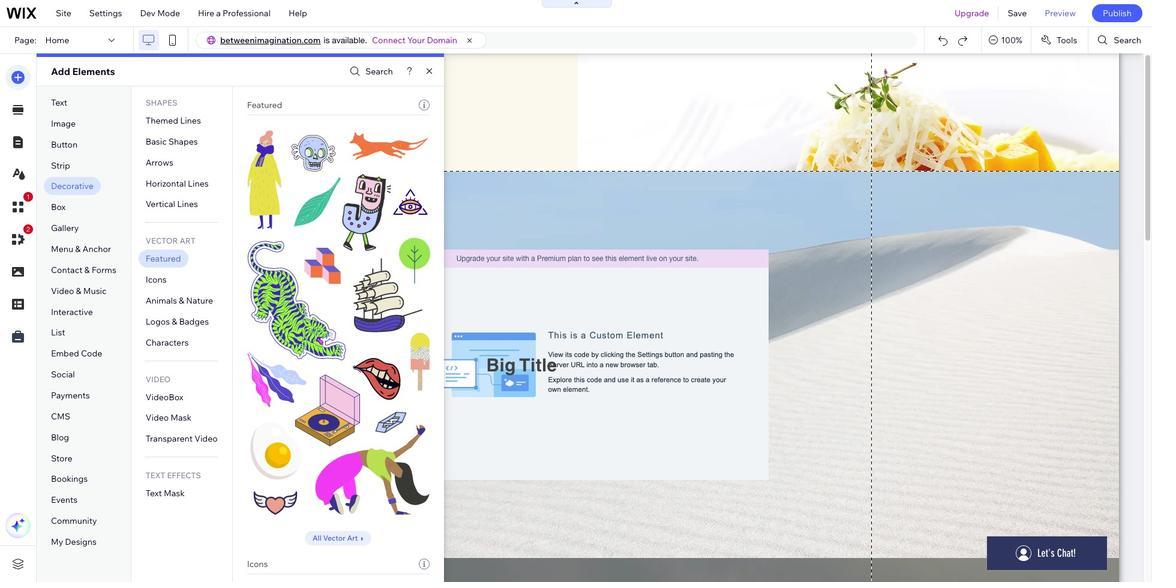 Task type: describe. For each thing, give the bounding box(es) containing it.
& for nature
[[179, 295, 184, 306]]

video right transparent
[[195, 434, 218, 444]]

code
[[81, 348, 102, 359]]

animals & nature
[[146, 295, 213, 306]]

home
[[45, 35, 69, 46]]

1 vertical spatial shapes
[[169, 136, 198, 147]]

themed lines
[[146, 115, 201, 126]]

lines for vertical lines
[[177, 199, 198, 210]]

bookings
[[51, 474, 88, 485]]

transparent
[[146, 434, 193, 444]]

available.
[[332, 35, 367, 45]]

100%
[[1002, 35, 1023, 46]]

100% button
[[982, 27, 1031, 53]]

effects
[[167, 471, 201, 480]]

characters
[[146, 337, 189, 348]]

all vector art button
[[305, 531, 372, 546]]

vertical lines
[[146, 199, 198, 210]]

0 vertical spatial featured
[[247, 100, 282, 110]]

elements
[[72, 65, 115, 77]]

tools button
[[1032, 27, 1089, 53]]

designs
[[65, 537, 97, 548]]

strip
[[51, 160, 70, 171]]

logos & badges
[[146, 316, 209, 327]]

is available. connect your domain
[[324, 35, 458, 46]]

nature
[[186, 295, 213, 306]]

& for badges
[[172, 316, 177, 327]]

box
[[51, 202, 66, 213]]

your
[[408, 35, 425, 46]]

0 vertical spatial shapes
[[146, 98, 177, 107]]

social
[[51, 369, 75, 380]]

hire a professional
[[198, 8, 271, 19]]

0 horizontal spatial featured
[[146, 254, 181, 264]]

decorative
[[51, 181, 94, 192]]

horizontal
[[146, 178, 186, 189]]

store
[[51, 453, 72, 464]]

0 horizontal spatial vector
[[146, 236, 178, 246]]

text for text mask
[[146, 488, 162, 499]]

anchor
[[83, 244, 111, 255]]

0 vertical spatial icons
[[146, 274, 167, 285]]

site
[[56, 8, 71, 19]]

& for anchor
[[75, 244, 81, 255]]

forms
[[92, 265, 116, 276]]

add
[[51, 65, 70, 77]]

embed code
[[51, 348, 102, 359]]

menu & anchor
[[51, 244, 111, 255]]

a
[[216, 8, 221, 19]]

0 vertical spatial search button
[[1089, 27, 1153, 53]]

mode
[[157, 8, 180, 19]]

list
[[51, 327, 65, 338]]

cms
[[51, 411, 70, 422]]

all
[[313, 534, 322, 543]]

publish button
[[1093, 4, 1143, 22]]

all vector art
[[313, 534, 358, 543]]

badges
[[179, 316, 209, 327]]

my designs
[[51, 537, 97, 548]]

add elements
[[51, 65, 115, 77]]

1 horizontal spatial icons
[[247, 559, 268, 570]]

mask for text mask
[[164, 488, 185, 499]]

preview button
[[1036, 0, 1085, 26]]

interactive
[[51, 307, 93, 317]]

0 horizontal spatial search
[[366, 66, 393, 77]]

basic
[[146, 136, 167, 147]]

logos
[[146, 316, 170, 327]]



Task type: locate. For each thing, give the bounding box(es) containing it.
1
[[26, 193, 30, 201]]

shapes
[[146, 98, 177, 107], [169, 136, 198, 147]]

& left nature
[[179, 295, 184, 306]]

0 vertical spatial search
[[1115, 35, 1142, 46]]

hire
[[198, 8, 214, 19]]

payments
[[51, 390, 90, 401]]

vector inside button
[[323, 534, 346, 543]]

preview
[[1045, 8, 1076, 19]]

embed
[[51, 348, 79, 359]]

events
[[51, 495, 78, 506]]

videobox
[[146, 392, 183, 403]]

transparent video
[[146, 434, 218, 444]]

art down vertical lines
[[180, 236, 195, 246]]

text
[[51, 97, 67, 108], [146, 471, 165, 480], [146, 488, 162, 499]]

gallery
[[51, 223, 79, 234]]

text down text effects
[[146, 488, 162, 499]]

video mask
[[146, 413, 192, 424]]

search down publish button
[[1115, 35, 1142, 46]]

& right "menu"
[[75, 244, 81, 255]]

vector
[[146, 236, 178, 246], [323, 534, 346, 543]]

community
[[51, 516, 97, 527]]

video up videobox on the bottom of the page
[[146, 374, 171, 384]]

themed
[[146, 115, 178, 126]]

1 vertical spatial vector
[[323, 534, 346, 543]]

lines right the horizontal
[[188, 178, 209, 189]]

video for video
[[146, 374, 171, 384]]

1 vertical spatial art
[[347, 534, 358, 543]]

help
[[289, 8, 307, 19]]

1 horizontal spatial search
[[1115, 35, 1142, 46]]

my
[[51, 537, 63, 548]]

art inside button
[[347, 534, 358, 543]]

1 vertical spatial lines
[[188, 178, 209, 189]]

1 vertical spatial text
[[146, 471, 165, 480]]

1 horizontal spatial featured
[[247, 100, 282, 110]]

save
[[1008, 8, 1027, 19]]

dev
[[140, 8, 156, 19]]

text up image
[[51, 97, 67, 108]]

0 vertical spatial text
[[51, 97, 67, 108]]

upgrade
[[955, 8, 990, 19]]

text for text
[[51, 97, 67, 108]]

lines for themed lines
[[180, 115, 201, 126]]

mask for video mask
[[171, 413, 192, 424]]

video down contact
[[51, 286, 74, 296]]

0 horizontal spatial icons
[[146, 274, 167, 285]]

video for video & music
[[51, 286, 74, 296]]

& right logos
[[172, 316, 177, 327]]

connect
[[372, 35, 406, 46]]

& left music
[[76, 286, 81, 296]]

domain
[[427, 35, 458, 46]]

video for video mask
[[146, 413, 169, 424]]

dev mode
[[140, 8, 180, 19]]

2 vertical spatial text
[[146, 488, 162, 499]]

lines
[[180, 115, 201, 126], [188, 178, 209, 189], [177, 199, 198, 210]]

& left forms
[[84, 265, 90, 276]]

video down videobox on the bottom of the page
[[146, 413, 169, 424]]

lines down horizontal lines
[[177, 199, 198, 210]]

1 vertical spatial search
[[366, 66, 393, 77]]

1 vertical spatial mask
[[164, 488, 185, 499]]

1 button
[[5, 192, 33, 220]]

search
[[1115, 35, 1142, 46], [366, 66, 393, 77]]

0 horizontal spatial art
[[180, 236, 195, 246]]

save button
[[999, 0, 1036, 26]]

animals
[[146, 295, 177, 306]]

search button down connect
[[347, 63, 393, 80]]

arrows
[[146, 157, 173, 168]]

blog
[[51, 432, 69, 443]]

text effects
[[146, 471, 201, 480]]

lines up basic shapes
[[180, 115, 201, 126]]

button
[[51, 139, 78, 150]]

2
[[26, 226, 30, 233]]

lines for horizontal lines
[[188, 178, 209, 189]]

betweenimagination.com
[[220, 35, 321, 46]]

icons
[[146, 274, 167, 285], [247, 559, 268, 570]]

0 vertical spatial lines
[[180, 115, 201, 126]]

2 vertical spatial lines
[[177, 199, 198, 210]]

& for music
[[76, 286, 81, 296]]

tools
[[1057, 35, 1078, 46]]

1 horizontal spatial art
[[347, 534, 358, 543]]

menu
[[51, 244, 73, 255]]

&
[[75, 244, 81, 255], [84, 265, 90, 276], [76, 286, 81, 296], [179, 295, 184, 306], [172, 316, 177, 327]]

shapes down the themed lines
[[169, 136, 198, 147]]

art
[[180, 236, 195, 246], [347, 534, 358, 543]]

video & music
[[51, 286, 107, 296]]

featured
[[247, 100, 282, 110], [146, 254, 181, 264]]

mask down text effects
[[164, 488, 185, 499]]

image
[[51, 118, 76, 129]]

1 vertical spatial featured
[[146, 254, 181, 264]]

vertical
[[146, 199, 175, 210]]

search button
[[1089, 27, 1153, 53], [347, 63, 393, 80]]

0 vertical spatial mask
[[171, 413, 192, 424]]

mask up transparent video
[[171, 413, 192, 424]]

horizontal lines
[[146, 178, 209, 189]]

publish
[[1103, 8, 1132, 19]]

1 vertical spatial search button
[[347, 63, 393, 80]]

basic shapes
[[146, 136, 198, 147]]

vector down vertical in the left top of the page
[[146, 236, 178, 246]]

0 vertical spatial art
[[180, 236, 195, 246]]

1 horizontal spatial search button
[[1089, 27, 1153, 53]]

music
[[83, 286, 107, 296]]

shapes up the themed
[[146, 98, 177, 107]]

search button down publish on the top right
[[1089, 27, 1153, 53]]

0 horizontal spatial search button
[[347, 63, 393, 80]]

is
[[324, 35, 330, 45]]

vector right all
[[323, 534, 346, 543]]

vector art
[[146, 236, 195, 246]]

0 vertical spatial vector
[[146, 236, 178, 246]]

1 horizontal spatial vector
[[323, 534, 346, 543]]

search down connect
[[366, 66, 393, 77]]

2 button
[[5, 225, 33, 252]]

professional
[[223, 8, 271, 19]]

text for text effects
[[146, 471, 165, 480]]

settings
[[89, 8, 122, 19]]

text up text mask at the bottom of the page
[[146, 471, 165, 480]]

contact
[[51, 265, 83, 276]]

text mask
[[146, 488, 185, 499]]

video
[[51, 286, 74, 296], [146, 374, 171, 384], [146, 413, 169, 424], [195, 434, 218, 444]]

& for forms
[[84, 265, 90, 276]]

1 vertical spatial icons
[[247, 559, 268, 570]]

contact & forms
[[51, 265, 116, 276]]

art right all
[[347, 534, 358, 543]]



Task type: vqa. For each thing, say whether or not it's contained in the screenshot.
https://www.wix.com/mysite
no



